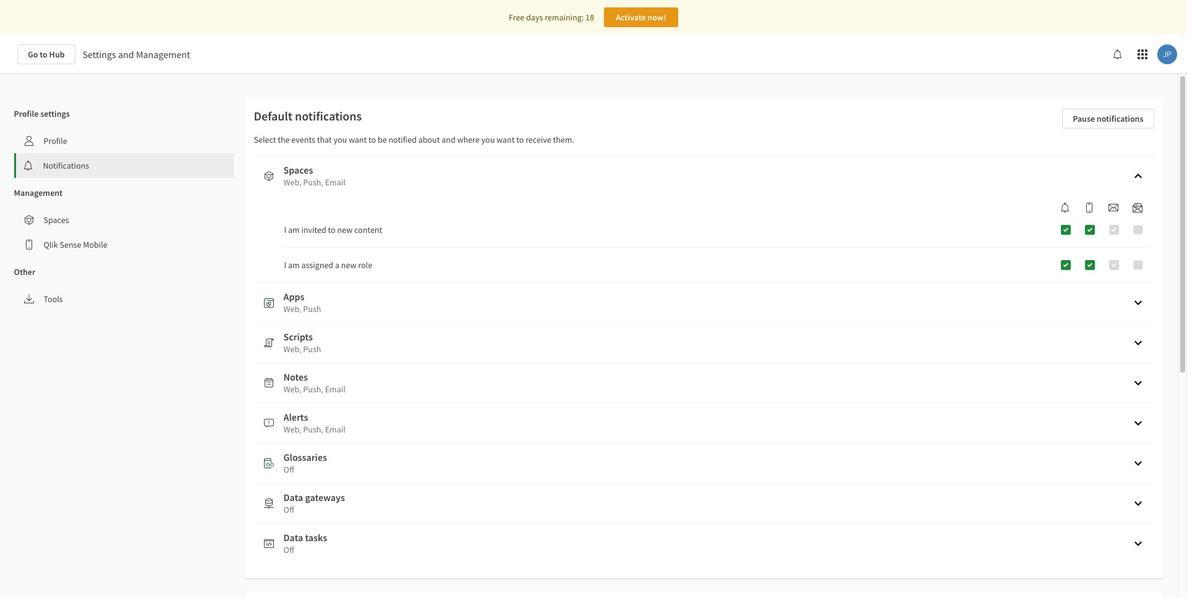 Task type: vqa. For each thing, say whether or not it's contained in the screenshot.


Task type: describe. For each thing, give the bounding box(es) containing it.
to right invited
[[328, 224, 336, 236]]

off inside glossaries off
[[283, 464, 294, 475]]

notes
[[283, 371, 308, 383]]

web, for alerts
[[283, 424, 301, 435]]

0 vertical spatial management
[[136, 48, 190, 61]]

alerts web, push, email
[[283, 411, 345, 435]]

notifications link
[[16, 153, 234, 178]]

data gateways off
[[283, 492, 345, 516]]

notifications for default notifications
[[295, 108, 362, 124]]

glossaries off
[[283, 451, 327, 475]]

web, for scripts
[[283, 344, 301, 355]]

qlik sense mobile
[[44, 239, 107, 250]]

notifications for pause notifications
[[1097, 113, 1144, 124]]

tools
[[44, 294, 63, 305]]

default
[[254, 108, 293, 124]]

to right the go
[[40, 49, 47, 60]]

push for scripts
[[303, 344, 321, 355]]

activate now!
[[616, 12, 666, 23]]

web, for spaces
[[283, 177, 301, 188]]

settings and management
[[83, 48, 190, 61]]

notifications sent to your email element
[[1103, 203, 1123, 213]]

profile for profile settings
[[14, 108, 39, 119]]

push notifications in qlik sense mobile image
[[1084, 203, 1094, 213]]

off for data tasks
[[283, 545, 294, 556]]

to left receive
[[516, 134, 524, 145]]

profile link
[[14, 129, 234, 153]]

pause
[[1073, 113, 1095, 124]]

push notifications in qlik sense mobile element
[[1079, 203, 1099, 213]]

about
[[418, 134, 440, 145]]

email for alerts
[[325, 424, 345, 435]]

free days remaining: 18
[[509, 12, 594, 23]]

i for i am assigned a new role
[[284, 260, 286, 271]]

settings
[[40, 108, 70, 119]]

that
[[317, 134, 332, 145]]

invited
[[301, 224, 326, 236]]

go to hub
[[28, 49, 65, 60]]

push, for alerts
[[303, 424, 323, 435]]

receive
[[526, 134, 551, 145]]

1 you from the left
[[333, 134, 347, 145]]

i am assigned a new role
[[284, 260, 372, 271]]

settings
[[83, 48, 116, 61]]

where
[[457, 134, 480, 145]]

apps web, push
[[283, 291, 321, 315]]

data for data tasks
[[283, 532, 303, 544]]

glossaries
[[283, 451, 327, 464]]

notifications bundled in a daily email digest element
[[1127, 203, 1147, 213]]

spaces link
[[14, 208, 234, 232]]

am for invited
[[288, 224, 300, 236]]

go to hub link
[[17, 45, 75, 64]]

activate
[[616, 12, 646, 23]]

1 want from the left
[[349, 134, 367, 145]]

mobile
[[83, 239, 107, 250]]

scripts
[[283, 331, 313, 343]]

2 you from the left
[[481, 134, 495, 145]]

i for i am invited to new content
[[284, 224, 286, 236]]

free
[[509, 12, 524, 23]]

profile settings
[[14, 108, 70, 119]]

web, for apps
[[283, 304, 301, 315]]

push, for notes
[[303, 384, 323, 395]]

data tasks off
[[283, 532, 327, 556]]

spaces for spaces web, push, email
[[283, 164, 313, 176]]



Task type: locate. For each thing, give the bounding box(es) containing it.
0 horizontal spatial want
[[349, 134, 367, 145]]

hub
[[49, 49, 65, 60]]

0 horizontal spatial management
[[14, 187, 63, 198]]

push, inside 'alerts web, push, email'
[[303, 424, 323, 435]]

1 push from the top
[[303, 304, 321, 315]]

spaces down events
[[283, 164, 313, 176]]

days
[[526, 12, 543, 23]]

1 horizontal spatial management
[[136, 48, 190, 61]]

1 i from the top
[[284, 224, 286, 236]]

new for role
[[341, 260, 356, 271]]

push, down notes
[[303, 384, 323, 395]]

i
[[284, 224, 286, 236], [284, 260, 286, 271]]

1 vertical spatial and
[[442, 134, 455, 145]]

push for apps
[[303, 304, 321, 315]]

notifications
[[43, 160, 89, 171]]

3 off from the top
[[283, 545, 294, 556]]

tools link
[[14, 287, 234, 312]]

1 vertical spatial email
[[325, 384, 345, 395]]

web, for notes
[[283, 384, 301, 395]]

qlik sense mobile link
[[14, 232, 234, 257]]

a
[[335, 260, 339, 271]]

1 horizontal spatial profile
[[44, 135, 67, 147]]

i left assigned
[[284, 260, 286, 271]]

off for data gateways
[[283, 505, 294, 516]]

email down that
[[325, 177, 345, 188]]

profile left settings
[[14, 108, 39, 119]]

pause notifications
[[1073, 113, 1144, 124]]

am left assigned
[[288, 260, 300, 271]]

new left content in the left of the page
[[337, 224, 353, 236]]

0 horizontal spatial and
[[118, 48, 134, 61]]

be
[[378, 134, 387, 145]]

1 horizontal spatial and
[[442, 134, 455, 145]]

3 web, from the top
[[283, 344, 301, 355]]

1 push, from the top
[[303, 177, 323, 188]]

1 web, from the top
[[283, 177, 301, 188]]

1 vertical spatial new
[[341, 260, 356, 271]]

1 horizontal spatial spaces
[[283, 164, 313, 176]]

select
[[254, 134, 276, 145]]

notifications inside button
[[1097, 113, 1144, 124]]

james peterson image
[[1157, 45, 1177, 64]]

1 off from the top
[[283, 464, 294, 475]]

events
[[291, 134, 315, 145]]

spaces up qlik
[[44, 215, 69, 226]]

data left tasks
[[283, 532, 303, 544]]

am left invited
[[288, 224, 300, 236]]

pause notifications button
[[1062, 109, 1154, 129]]

and right about
[[442, 134, 455, 145]]

2 i from the top
[[284, 260, 286, 271]]

1 vertical spatial off
[[283, 505, 294, 516]]

web, inside 'alerts web, push, email'
[[283, 424, 301, 435]]

web, inside notes web, push, email
[[283, 384, 301, 395]]

0 vertical spatial push
[[303, 304, 321, 315]]

alerts
[[283, 411, 308, 424]]

2 off from the top
[[283, 505, 294, 516]]

push inside apps web, push
[[303, 304, 321, 315]]

data for data gateways
[[283, 492, 303, 504]]

and right settings
[[118, 48, 134, 61]]

2 web, from the top
[[283, 304, 301, 315]]

notifications
[[295, 108, 362, 124], [1097, 113, 1144, 124]]

to left be at top left
[[369, 134, 376, 145]]

and
[[118, 48, 134, 61], [442, 134, 455, 145]]

new right a
[[341, 260, 356, 271]]

data inside data tasks off
[[283, 532, 303, 544]]

2 vertical spatial push,
[[303, 424, 323, 435]]

off inside the "data gateways off"
[[283, 505, 294, 516]]

4 web, from the top
[[283, 384, 301, 395]]

web, down the
[[283, 177, 301, 188]]

1 data from the top
[[283, 492, 303, 504]]

profile up notifications
[[44, 135, 67, 147]]

web, inside scripts web, push
[[283, 344, 301, 355]]

0 horizontal spatial notifications
[[295, 108, 362, 124]]

0 vertical spatial spaces
[[283, 164, 313, 176]]

0 vertical spatial push,
[[303, 177, 323, 188]]

profile
[[14, 108, 39, 119], [44, 135, 67, 147]]

notifications when using qlik sense in a browser image
[[1060, 203, 1070, 213]]

push, down alerts on the bottom left
[[303, 424, 323, 435]]

push down apps
[[303, 304, 321, 315]]

you
[[333, 134, 347, 145], [481, 134, 495, 145]]

notified
[[389, 134, 417, 145]]

notifications right pause in the top of the page
[[1097, 113, 1144, 124]]

email inside 'alerts web, push, email'
[[325, 424, 345, 435]]

1 vertical spatial i
[[284, 260, 286, 271]]

spaces inside spaces 'link'
[[44, 215, 69, 226]]

you right that
[[333, 134, 347, 145]]

1 vertical spatial profile
[[44, 135, 67, 147]]

go
[[28, 49, 38, 60]]

the
[[278, 134, 290, 145]]

am
[[288, 224, 300, 236], [288, 260, 300, 271]]

email inside notes web, push, email
[[325, 384, 345, 395]]

1 vertical spatial am
[[288, 260, 300, 271]]

to
[[40, 49, 47, 60], [369, 134, 376, 145], [516, 134, 524, 145], [328, 224, 336, 236]]

apps
[[283, 291, 304, 303]]

1 horizontal spatial you
[[481, 134, 495, 145]]

assigned
[[301, 260, 333, 271]]

tasks
[[305, 532, 327, 544]]

data inside the "data gateways off"
[[283, 492, 303, 504]]

push down scripts
[[303, 344, 321, 355]]

scripts web, push
[[283, 331, 321, 355]]

2 email from the top
[[325, 384, 345, 395]]

new for content
[[337, 224, 353, 236]]

web, down notes
[[283, 384, 301, 395]]

data
[[283, 492, 303, 504], [283, 532, 303, 544]]

want
[[349, 134, 367, 145], [497, 134, 515, 145]]

1 vertical spatial management
[[14, 187, 63, 198]]

1 vertical spatial data
[[283, 532, 303, 544]]

5 web, from the top
[[283, 424, 301, 435]]

am for assigned
[[288, 260, 300, 271]]

0 horizontal spatial profile
[[14, 108, 39, 119]]

them.
[[553, 134, 574, 145]]

3 push, from the top
[[303, 424, 323, 435]]

1 horizontal spatial want
[[497, 134, 515, 145]]

1 email from the top
[[325, 177, 345, 188]]

0 vertical spatial profile
[[14, 108, 39, 119]]

email up 'alerts web, push, email'
[[325, 384, 345, 395]]

1 am from the top
[[288, 224, 300, 236]]

other
[[14, 266, 35, 278]]

gateways
[[305, 492, 345, 504]]

notifications bundled in a daily email digest image
[[1132, 203, 1142, 213]]

content
[[354, 224, 382, 236]]

spaces
[[283, 164, 313, 176], [44, 215, 69, 226]]

email up 'glossaries' on the bottom of the page
[[325, 424, 345, 435]]

spaces inside spaces web, push, email
[[283, 164, 313, 176]]

i am invited to new content
[[284, 224, 382, 236]]

push, for spaces
[[303, 177, 323, 188]]

push, inside notes web, push, email
[[303, 384, 323, 395]]

2 data from the top
[[283, 532, 303, 544]]

new
[[337, 224, 353, 236], [341, 260, 356, 271]]

0 vertical spatial i
[[284, 224, 286, 236]]

notifications sent to your email image
[[1108, 203, 1118, 213]]

web, down scripts
[[283, 344, 301, 355]]

web, down apps
[[283, 304, 301, 315]]

push, down events
[[303, 177, 323, 188]]

off down the "data gateways off"
[[283, 545, 294, 556]]

1 vertical spatial push,
[[303, 384, 323, 395]]

push, inside spaces web, push, email
[[303, 177, 323, 188]]

0 vertical spatial new
[[337, 224, 353, 236]]

spaces web, push, email
[[283, 164, 345, 188]]

email for notes
[[325, 384, 345, 395]]

off
[[283, 464, 294, 475], [283, 505, 294, 516], [283, 545, 294, 556]]

off up data tasks off at the bottom left of page
[[283, 505, 294, 516]]

2 push, from the top
[[303, 384, 323, 395]]

2 want from the left
[[497, 134, 515, 145]]

2 push from the top
[[303, 344, 321, 355]]

push,
[[303, 177, 323, 188], [303, 384, 323, 395], [303, 424, 323, 435]]

select the events that you want to be notified about and where you want to receive them.
[[254, 134, 574, 145]]

off inside data tasks off
[[283, 545, 294, 556]]

email inside spaces web, push, email
[[325, 177, 345, 188]]

sense
[[60, 239, 81, 250]]

i left invited
[[284, 224, 286, 236]]

profile for profile
[[44, 135, 67, 147]]

0 vertical spatial data
[[283, 492, 303, 504]]

1 vertical spatial spaces
[[44, 215, 69, 226]]

want left receive
[[497, 134, 515, 145]]

notes web, push, email
[[283, 371, 345, 395]]

1 horizontal spatial notifications
[[1097, 113, 1144, 124]]

email
[[325, 177, 345, 188], [325, 384, 345, 395], [325, 424, 345, 435]]

you right where
[[481, 134, 495, 145]]

notifications when using qlik sense in a browser element
[[1055, 203, 1075, 213]]

0 horizontal spatial you
[[333, 134, 347, 145]]

notifications up that
[[295, 108, 362, 124]]

spaces for spaces
[[44, 215, 69, 226]]

push
[[303, 304, 321, 315], [303, 344, 321, 355]]

0 vertical spatial am
[[288, 224, 300, 236]]

0 horizontal spatial spaces
[[44, 215, 69, 226]]

want left be at top left
[[349, 134, 367, 145]]

activate now! link
[[604, 7, 678, 27]]

0 vertical spatial off
[[283, 464, 294, 475]]

2 vertical spatial email
[[325, 424, 345, 435]]

3 email from the top
[[325, 424, 345, 435]]

1 vertical spatial push
[[303, 344, 321, 355]]

0 vertical spatial email
[[325, 177, 345, 188]]

web,
[[283, 177, 301, 188], [283, 304, 301, 315], [283, 344, 301, 355], [283, 384, 301, 395], [283, 424, 301, 435]]

now!
[[648, 12, 666, 23]]

data left gateways in the bottom left of the page
[[283, 492, 303, 504]]

web, inside apps web, push
[[283, 304, 301, 315]]

2 vertical spatial off
[[283, 545, 294, 556]]

0 vertical spatial and
[[118, 48, 134, 61]]

default notifications
[[254, 108, 362, 124]]

management
[[136, 48, 190, 61], [14, 187, 63, 198]]

remaining:
[[545, 12, 584, 23]]

role
[[358, 260, 372, 271]]

qlik
[[44, 239, 58, 250]]

web, down alerts on the bottom left
[[283, 424, 301, 435]]

email for spaces
[[325, 177, 345, 188]]

18
[[586, 12, 594, 23]]

push inside scripts web, push
[[303, 344, 321, 355]]

off down 'glossaries' on the bottom of the page
[[283, 464, 294, 475]]

2 am from the top
[[288, 260, 300, 271]]

web, inside spaces web, push, email
[[283, 177, 301, 188]]



